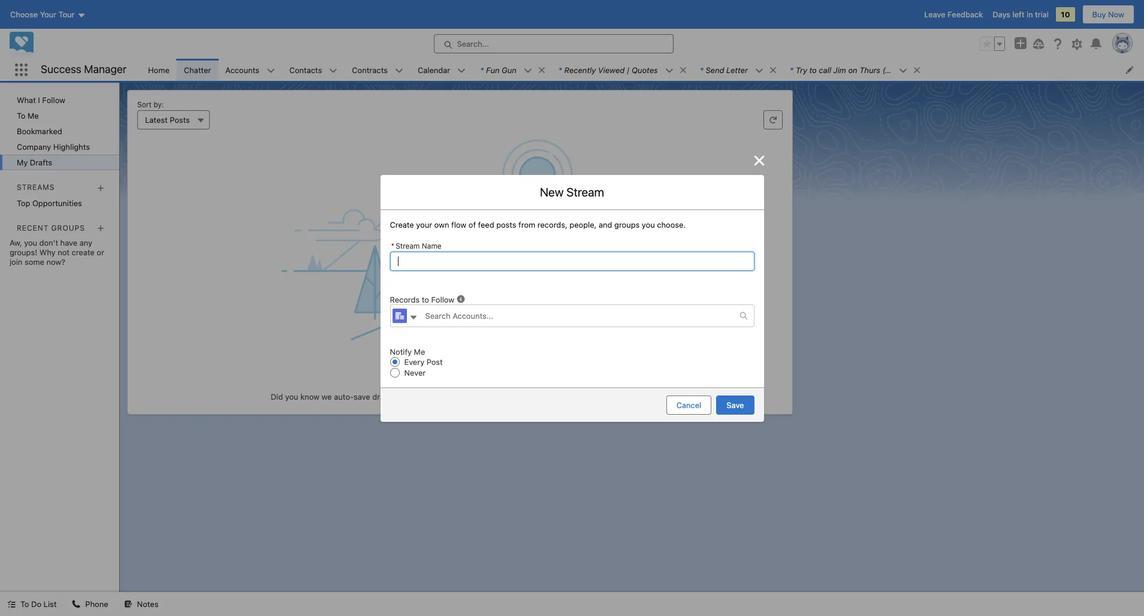 Task type: describe. For each thing, give the bounding box(es) containing it.
now?
[[46, 257, 65, 267]]

* for * recently viewed | quotes
[[559, 65, 562, 75]]

why not create or join some now?
[[10, 248, 104, 267]]

any
[[80, 238, 92, 248]]

notes
[[137, 600, 159, 609]]

cancel button
[[667, 396, 712, 415]]

Records to Follow text field
[[418, 305, 740, 327]]

phone button
[[65, 593, 116, 617]]

accounts link
[[218, 59, 267, 81]]

from
[[519, 220, 536, 230]]

what
[[17, 95, 36, 105]]

not
[[58, 248, 70, 257]]

buy
[[1093, 10, 1107, 19]]

follow for i
[[42, 95, 65, 105]]

this
[[457, 371, 476, 384]]

to do list button
[[0, 593, 64, 617]]

flow
[[452, 220, 467, 230]]

inverse image
[[752, 153, 767, 168]]

notify
[[390, 347, 412, 357]]

me inside what i follow to me bookmarked company highlights my drafts
[[28, 111, 39, 121]]

records to follow
[[390, 295, 455, 305]]

calendar
[[418, 65, 451, 75]]

letter
[[727, 65, 748, 75]]

success manager
[[41, 63, 127, 76]]

0 vertical spatial your
[[416, 220, 432, 230]]

you for aw, you don't have any groups!
[[24, 238, 37, 248]]

text default image inside phone button
[[72, 601, 81, 609]]

sort
[[137, 100, 152, 109]]

try
[[796, 65, 808, 75]]

4 list item from the left
[[783, 59, 927, 81]]

you're
[[603, 392, 626, 402]]

text default image down search... button
[[538, 66, 546, 74]]

calendar link
[[411, 59, 458, 81]]

top opportunities
[[17, 198, 82, 208]]

contracts
[[352, 65, 388, 75]]

you
[[450, 392, 463, 402]]

* try to call jim on thurs (sample)
[[790, 65, 916, 75]]

company highlights link
[[0, 139, 119, 155]]

* send letter
[[700, 65, 748, 75]]

post
[[427, 358, 443, 367]]

on
[[849, 65, 858, 75]]

notify me
[[390, 347, 425, 357]]

recent
[[17, 224, 49, 233]]

text default image left send
[[679, 66, 688, 74]]

did you know we auto-save drafts of your posts? you can polish them here and share when you're ready.
[[271, 392, 650, 402]]

when
[[581, 392, 601, 402]]

trial
[[1036, 10, 1050, 19]]

in
[[1027, 10, 1034, 19]]

create your own flow of feed posts from records, people, and groups you choose.
[[390, 220, 686, 230]]

chatter
[[184, 65, 211, 75]]

leave feedback link
[[925, 10, 984, 19]]

save button
[[717, 396, 755, 415]]

auto-
[[334, 392, 354, 402]]

never
[[405, 368, 426, 378]]

days
[[993, 10, 1011, 19]]

(sample)
[[883, 65, 916, 75]]

quotes
[[632, 65, 658, 75]]

and inside check this out! status
[[544, 392, 557, 402]]

0 vertical spatial you
[[642, 220, 655, 230]]

contacts list item
[[282, 59, 345, 81]]

new
[[540, 185, 564, 199]]

success
[[41, 63, 81, 76]]

text default image right thurs on the top of the page
[[913, 66, 922, 74]]

did
[[271, 392, 283, 402]]

opportunities
[[32, 198, 82, 208]]

my drafts link
[[0, 155, 119, 170]]

drafts
[[373, 392, 394, 402]]

check this out!
[[421, 371, 500, 384]]

aw,
[[10, 238, 22, 248]]

0 horizontal spatial to
[[422, 295, 429, 305]]

text default image left 'try'
[[769, 66, 778, 74]]

sort by:
[[137, 100, 164, 109]]

leave feedback
[[925, 10, 984, 19]]

drafts
[[30, 158, 52, 167]]

2 list item from the left
[[552, 59, 693, 81]]

check
[[421, 371, 455, 384]]

you for did you know we auto-save drafts of your posts? you can polish them here and share when you're ready.
[[285, 392, 298, 402]]

we
[[322, 392, 332, 402]]

know
[[301, 392, 320, 402]]

by:
[[154, 100, 164, 109]]

3 list item from the left
[[693, 59, 783, 81]]

groups
[[615, 220, 640, 230]]

list
[[44, 600, 57, 609]]

new stream
[[540, 185, 605, 199]]

to do list
[[20, 600, 57, 609]]

of inside check this out! status
[[396, 392, 404, 402]]

recent groups
[[17, 224, 85, 233]]

phone
[[85, 600, 108, 609]]

what i follow link
[[0, 92, 119, 108]]

call
[[819, 65, 832, 75]]

text default image inside the to do list button
[[7, 601, 16, 609]]

follow for to
[[432, 295, 455, 305]]



Task type: locate. For each thing, give the bounding box(es) containing it.
0 horizontal spatial text default image
[[457, 295, 466, 304]]

out!
[[479, 371, 500, 384]]

aw, you don't have any groups!
[[10, 238, 92, 257]]

list containing home
[[141, 59, 1145, 81]]

text default image inside "notes" button
[[124, 601, 132, 609]]

cancel
[[677, 401, 702, 410]]

people,
[[570, 220, 597, 230]]

1 horizontal spatial me
[[414, 347, 425, 357]]

1 horizontal spatial follow
[[432, 295, 455, 305]]

calendar list item
[[411, 59, 473, 81]]

* left fun
[[481, 65, 484, 75]]

every post
[[405, 358, 443, 367]]

to inside button
[[20, 600, 29, 609]]

don't
[[39, 238, 58, 248]]

follow right i
[[42, 95, 65, 105]]

choose.
[[657, 220, 686, 230]]

2 vertical spatial you
[[285, 392, 298, 402]]

contracts list item
[[345, 59, 411, 81]]

save
[[727, 401, 745, 410]]

* left recently
[[559, 65, 562, 75]]

0 horizontal spatial of
[[396, 392, 404, 402]]

1 vertical spatial and
[[544, 392, 557, 402]]

stream down the create
[[396, 242, 420, 251]]

text default image
[[457, 295, 466, 304], [740, 312, 748, 320]]

create
[[390, 220, 414, 230]]

1 vertical spatial you
[[24, 238, 37, 248]]

feed
[[478, 220, 495, 230]]

* for * send letter
[[700, 65, 704, 75]]

me
[[28, 111, 39, 121], [414, 347, 425, 357]]

1 vertical spatial me
[[414, 347, 425, 357]]

* for * stream name
[[391, 242, 395, 251]]

1 vertical spatial to
[[422, 295, 429, 305]]

1 horizontal spatial and
[[599, 220, 613, 230]]

highlights
[[53, 142, 90, 152]]

1 horizontal spatial you
[[285, 392, 298, 402]]

to left do at the bottom left of the page
[[20, 600, 29, 609]]

what i follow to me bookmarked company highlights my drafts
[[17, 95, 90, 167]]

accounts image
[[393, 309, 407, 323]]

streams
[[17, 183, 55, 192]]

check this out! status
[[133, 341, 788, 402]]

stream up people,
[[567, 185, 605, 199]]

* for * fun gun
[[481, 65, 484, 75]]

* down the create
[[391, 242, 395, 251]]

contacts link
[[282, 59, 329, 81]]

0 vertical spatial text default image
[[457, 295, 466, 304]]

of right drafts
[[396, 392, 404, 402]]

feedback
[[948, 10, 984, 19]]

or
[[97, 248, 104, 257]]

i
[[38, 95, 40, 105]]

and left groups
[[599, 220, 613, 230]]

have
[[60, 238, 77, 248]]

to inside list
[[810, 65, 817, 75]]

1 vertical spatial to
[[20, 600, 29, 609]]

why
[[39, 248, 56, 257]]

you inside check this out! status
[[285, 392, 298, 402]]

0 horizontal spatial me
[[28, 111, 39, 121]]

1 vertical spatial follow
[[432, 295, 455, 305]]

your inside check this out! status
[[406, 392, 422, 402]]

you right groups
[[642, 220, 655, 230]]

days left in trial
[[993, 10, 1050, 19]]

text default image right accounts image
[[409, 314, 418, 322]]

0 vertical spatial of
[[469, 220, 476, 230]]

* recently viewed | quotes
[[559, 65, 658, 75]]

0 horizontal spatial you
[[24, 238, 37, 248]]

top opportunities link
[[0, 195, 119, 211]]

1 list item from the left
[[473, 59, 552, 81]]

1 horizontal spatial to
[[810, 65, 817, 75]]

of right flow
[[469, 220, 476, 230]]

save
[[354, 392, 370, 402]]

create
[[72, 248, 95, 257]]

* fun gun
[[481, 65, 517, 75]]

stream
[[567, 185, 605, 199], [396, 242, 420, 251]]

follow inside what i follow to me bookmarked company highlights my drafts
[[42, 95, 65, 105]]

send
[[706, 65, 725, 75]]

10
[[1062, 10, 1071, 19]]

buy now
[[1093, 10, 1125, 19]]

groups
[[51, 224, 85, 233]]

to right records
[[422, 295, 429, 305]]

you inside aw, you don't have any groups!
[[24, 238, 37, 248]]

list item
[[473, 59, 552, 81], [552, 59, 693, 81], [693, 59, 783, 81], [783, 59, 927, 81]]

of
[[469, 220, 476, 230], [396, 392, 404, 402]]

top
[[17, 198, 30, 208]]

me up every post
[[414, 347, 425, 357]]

1 vertical spatial stream
[[396, 242, 420, 251]]

text default image left notes
[[124, 601, 132, 609]]

* for * try to call jim on thurs (sample)
[[790, 65, 794, 75]]

0 vertical spatial me
[[28, 111, 39, 121]]

stream for new stream
[[567, 185, 605, 199]]

search... button
[[434, 34, 674, 53]]

to right 'try'
[[810, 65, 817, 75]]

my
[[17, 158, 28, 167]]

buy now button
[[1083, 5, 1135, 24]]

search...
[[457, 39, 489, 49]]

0 horizontal spatial stream
[[396, 242, 420, 251]]

1 horizontal spatial text default image
[[740, 312, 748, 320]]

None text field
[[390, 252, 755, 271]]

can
[[466, 392, 479, 402]]

0 vertical spatial to
[[17, 111, 25, 121]]

|
[[627, 65, 630, 75]]

viewed
[[598, 65, 625, 75]]

contacts
[[290, 65, 322, 75]]

share
[[559, 392, 579, 402]]

to down what in the top left of the page
[[17, 111, 25, 121]]

* stream name
[[391, 242, 442, 251]]

stream for * stream name
[[396, 242, 420, 251]]

1 vertical spatial text default image
[[740, 312, 748, 320]]

you right aw,
[[24, 238, 37, 248]]

2 horizontal spatial you
[[642, 220, 655, 230]]

0 vertical spatial stream
[[567, 185, 605, 199]]

0 vertical spatial follow
[[42, 95, 65, 105]]

home link
[[141, 59, 177, 81]]

accounts list item
[[218, 59, 282, 81]]

1 vertical spatial of
[[396, 392, 404, 402]]

list
[[141, 59, 1145, 81]]

leave
[[925, 10, 946, 19]]

1 horizontal spatial stream
[[567, 185, 605, 199]]

your left posts?
[[406, 392, 422, 402]]

posts
[[497, 220, 517, 230]]

left
[[1013, 10, 1025, 19]]

company
[[17, 142, 51, 152]]

your left own
[[416, 220, 432, 230]]

0 vertical spatial and
[[599, 220, 613, 230]]

* left 'try'
[[790, 65, 794, 75]]

recent groups link
[[17, 224, 85, 233]]

follow
[[42, 95, 65, 105], [432, 295, 455, 305]]

0 horizontal spatial and
[[544, 392, 557, 402]]

records,
[[538, 220, 568, 230]]

name
[[422, 242, 442, 251]]

you right did
[[285, 392, 298, 402]]

own
[[435, 220, 449, 230]]

0 horizontal spatial follow
[[42, 95, 65, 105]]

every
[[405, 358, 425, 367]]

text default image left phone
[[72, 601, 81, 609]]

posts?
[[424, 392, 448, 402]]

and right here
[[544, 392, 557, 402]]

recently
[[565, 65, 596, 75]]

and
[[599, 220, 613, 230], [544, 392, 557, 402]]

group
[[981, 37, 1006, 51]]

gun
[[502, 65, 517, 75]]

1 horizontal spatial of
[[469, 220, 476, 230]]

* left send
[[700, 65, 704, 75]]

me down i
[[28, 111, 39, 121]]

manager
[[84, 63, 127, 76]]

to inside what i follow to me bookmarked company highlights my drafts
[[17, 111, 25, 121]]

follow right records
[[432, 295, 455, 305]]

bookmarked link
[[0, 124, 119, 139]]

join
[[10, 257, 22, 267]]

0 vertical spatial to
[[810, 65, 817, 75]]

text default image
[[538, 66, 546, 74], [679, 66, 688, 74], [769, 66, 778, 74], [913, 66, 922, 74], [409, 314, 418, 322], [7, 601, 16, 609], [72, 601, 81, 609], [124, 601, 132, 609]]

accounts
[[226, 65, 260, 75]]

records
[[390, 295, 420, 305]]

ready.
[[628, 392, 650, 402]]

1 vertical spatial your
[[406, 392, 422, 402]]

jim
[[834, 65, 847, 75]]

text default image left do at the bottom left of the page
[[7, 601, 16, 609]]



Task type: vqa. For each thing, say whether or not it's contained in the screenshot.
Buy Now BUTTON
yes



